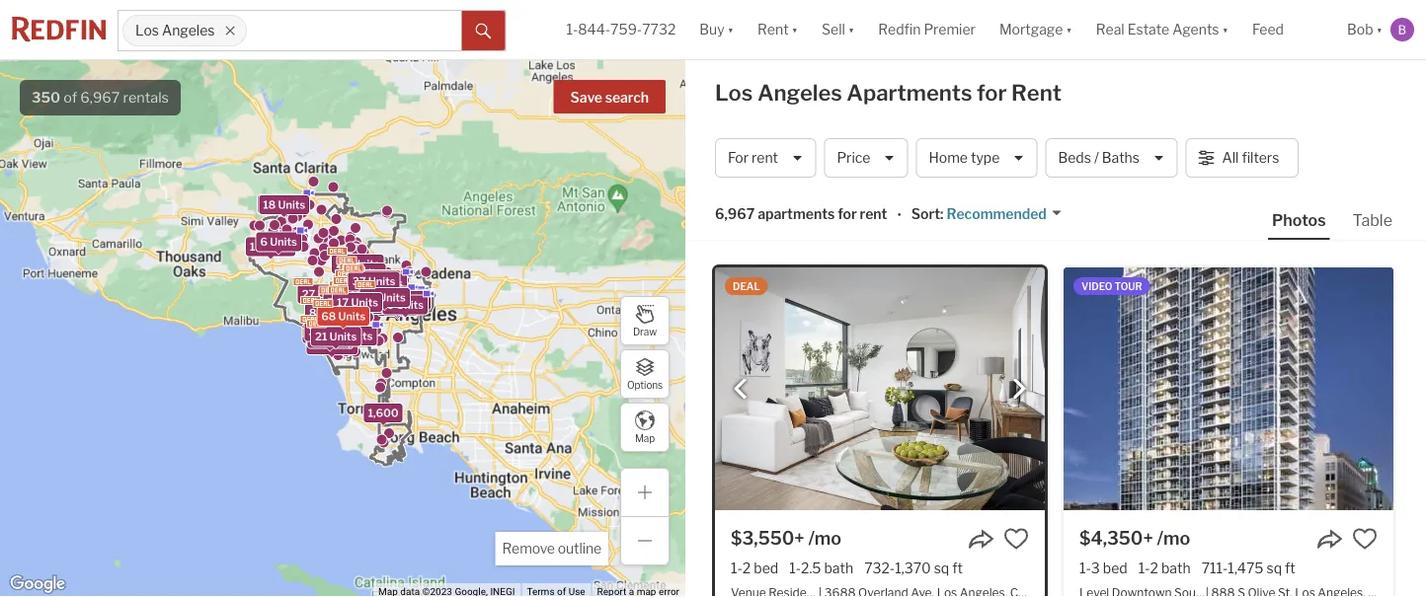Task type: describe. For each thing, give the bounding box(es) containing it.
2 for 1-2 bath
[[1150, 560, 1158, 577]]

buy ▾ button
[[688, 0, 746, 59]]

of
[[64, 89, 77, 106]]

sq for $4,350+ /mo
[[1267, 560, 1282, 577]]

/
[[1094, 150, 1099, 166]]

1- for 1-3 bed
[[1080, 560, 1091, 577]]

2,500
[[385, 298, 417, 311]]

1,370
[[895, 560, 931, 577]]

all
[[1222, 150, 1239, 166]]

type
[[971, 150, 1000, 166]]

15 units
[[262, 198, 304, 211]]

2.5
[[801, 560, 821, 577]]

0 horizontal spatial 18 units
[[263, 199, 305, 211]]

recommended button
[[944, 205, 1063, 224]]

0 horizontal spatial 6
[[260, 236, 268, 249]]

33
[[352, 275, 366, 288]]

1-2.5 bath
[[789, 560, 853, 577]]

beds
[[1058, 150, 1091, 166]]

2 inside map region
[[345, 267, 352, 280]]

price button
[[824, 138, 908, 178]]

0 horizontal spatial 6,967
[[80, 89, 120, 106]]

1,475
[[1228, 560, 1264, 577]]

rent ▾ button
[[758, 0, 798, 59]]

los angeles
[[135, 22, 215, 39]]

$4,350+
[[1080, 527, 1153, 549]]

recommended
[[947, 206, 1047, 223]]

14 units
[[309, 325, 351, 338]]

agents
[[1172, 21, 1219, 38]]

beds / baths button
[[1045, 138, 1178, 178]]

remove outline button
[[495, 532, 608, 566]]

19
[[385, 294, 397, 307]]

1,800
[[373, 279, 403, 292]]

home type button
[[916, 138, 1037, 178]]

2 units
[[345, 267, 382, 280]]

redfin premier
[[878, 21, 976, 38]]

photo of 888 s olive st, los angeles, ca 90014 image
[[1064, 268, 1394, 511]]

7732
[[642, 21, 676, 38]]

1 horizontal spatial 18
[[381, 297, 394, 310]]

0 vertical spatial 5 units
[[350, 277, 387, 290]]

4,350
[[382, 300, 414, 313]]

▾ for mortgage ▾
[[1066, 21, 1072, 38]]

▾ for buy ▾
[[728, 21, 734, 38]]

los angeles apartments for rent
[[715, 80, 1062, 106]]

1 vertical spatial rent
[[1011, 80, 1062, 106]]

6,967 apartments for rent •
[[715, 206, 902, 224]]

350 of 6,967 rentals
[[32, 89, 169, 106]]

mortgage
[[999, 21, 1063, 38]]

real estate agents ▾ button
[[1084, 0, 1240, 59]]

favorite button image for $3,550+ /mo
[[1003, 526, 1029, 552]]

0 horizontal spatial 8 units
[[309, 307, 346, 320]]

table
[[1353, 210, 1393, 230]]

65
[[348, 274, 363, 287]]

redfin premier button
[[866, 0, 988, 59]]

16 units
[[376, 298, 419, 311]]

0 horizontal spatial 7
[[307, 327, 313, 340]]

video
[[1081, 280, 1112, 292]]

google image
[[5, 572, 70, 598]]

19 units
[[385, 294, 427, 307]]

save search
[[570, 89, 649, 106]]

1- for 1-2.5 bath
[[789, 560, 801, 577]]

bed for $3,550+
[[754, 560, 778, 577]]

table button
[[1349, 209, 1397, 238]]

1 vertical spatial 5 units
[[328, 309, 365, 322]]

search
[[605, 89, 649, 106]]

save search button
[[554, 80, 666, 114]]

1-2 bath
[[1139, 560, 1191, 577]]

1 horizontal spatial 8 units
[[364, 289, 401, 302]]

▾ inside real estate agents ▾ link
[[1222, 21, 1229, 38]]

6,967 inside 6,967 apartments for rent •
[[715, 206, 755, 223]]

bed for $4,350+
[[1103, 560, 1128, 577]]

12 down 65
[[342, 291, 354, 304]]

34
[[308, 325, 323, 338]]

outline
[[558, 541, 601, 558]]

37
[[352, 275, 366, 288]]

1 horizontal spatial for
[[977, 80, 1007, 106]]

los for los angeles
[[135, 22, 159, 39]]

options
[[627, 380, 663, 391]]

68 units
[[321, 310, 366, 323]]

/mo for $4,350+ /mo
[[1157, 527, 1190, 549]]

38
[[329, 330, 343, 343]]

save
[[570, 89, 602, 106]]

1-2 bed
[[731, 560, 778, 577]]

1 vertical spatial 27 units
[[310, 339, 353, 352]]

1,600
[[368, 407, 399, 420]]

mortgage ▾
[[999, 21, 1072, 38]]

1 vertical spatial 20 units
[[363, 293, 407, 306]]

user photo image
[[1391, 18, 1414, 41]]

rent inside dropdown button
[[758, 21, 789, 38]]

0 vertical spatial 27 units
[[302, 288, 345, 301]]

next button image
[[1009, 379, 1029, 399]]

bath for $4,350+ /mo
[[1161, 560, 1191, 577]]

favorite button checkbox for $3,550+ /mo
[[1003, 526, 1029, 552]]

844-
[[578, 21, 610, 38]]

favorite button image for $4,350+ /mo
[[1352, 526, 1378, 552]]

for rent
[[728, 150, 778, 166]]

beds / baths
[[1058, 150, 1140, 166]]

1- for 1-844-759-7732
[[566, 21, 578, 38]]

14
[[309, 325, 321, 338]]

rent inside 6,967 apartments for rent •
[[860, 206, 887, 223]]

estate
[[1128, 21, 1170, 38]]

12 left 16
[[364, 291, 376, 304]]

▾ for rent ▾
[[792, 21, 798, 38]]

0 horizontal spatial 18
[[263, 199, 276, 211]]

los for los angeles apartments for rent
[[715, 80, 753, 106]]

buy
[[700, 21, 725, 38]]

16
[[376, 298, 389, 311]]

3 inside map region
[[342, 287, 349, 300]]

sell ▾ button
[[810, 0, 866, 59]]

real
[[1096, 21, 1125, 38]]

remove los angeles image
[[224, 25, 236, 37]]

bath for $3,550+ /mo
[[824, 560, 853, 577]]

17 units down 33
[[344, 289, 385, 302]]

759-
[[610, 21, 642, 38]]

options button
[[620, 350, 670, 399]]

sell ▾
[[822, 21, 855, 38]]

ft for $4,350+ /mo
[[1285, 560, 1296, 577]]

37 units
[[352, 275, 396, 288]]

0 vertical spatial 6 units
[[260, 236, 297, 249]]

1 vertical spatial 6 units
[[387, 299, 424, 311]]

remove outline
[[502, 541, 601, 558]]

1 horizontal spatial 6
[[387, 299, 394, 311]]

sort :
[[911, 206, 944, 223]]

price
[[837, 150, 871, 166]]



Task type: locate. For each thing, give the bounding box(es) containing it.
ft right 1,370
[[952, 560, 963, 577]]

0 vertical spatial 8 units
[[364, 289, 401, 302]]

2 ▾ from the left
[[792, 21, 798, 38]]

buy ▾
[[700, 21, 734, 38]]

0 vertical spatial angeles
[[162, 22, 215, 39]]

for right the apartments
[[838, 206, 857, 223]]

0 vertical spatial 20
[[336, 258, 350, 270]]

▾ inside buy ▾ dropdown button
[[728, 21, 734, 38]]

1 vertical spatial 27
[[310, 339, 324, 352]]

12 down 15
[[250, 241, 262, 254]]

/mo up 1-2.5 bath
[[808, 527, 842, 549]]

apartments
[[847, 80, 972, 106]]

0 vertical spatial 5
[[350, 277, 357, 290]]

buy ▾ button
[[700, 0, 734, 59]]

1 vertical spatial rent
[[860, 206, 887, 223]]

1-844-759-7732 link
[[566, 21, 676, 38]]

rent right for
[[752, 150, 778, 166]]

68
[[321, 310, 336, 323]]

1 horizontal spatial 6 units
[[387, 299, 424, 311]]

0 horizontal spatial favorite button image
[[1003, 526, 1029, 552]]

1 horizontal spatial 20
[[363, 293, 377, 306]]

17 units up 68 units
[[337, 296, 378, 309]]

2 down $3,550+
[[743, 560, 751, 577]]

3 down $4,350+
[[1091, 560, 1100, 577]]

baths
[[1102, 150, 1140, 166]]

3 ▾ from the left
[[848, 21, 855, 38]]

/mo for $3,550+ /mo
[[808, 527, 842, 549]]

0 vertical spatial 3
[[342, 287, 349, 300]]

1 horizontal spatial bed
[[1103, 560, 1128, 577]]

0 vertical spatial 8
[[364, 289, 372, 302]]

2 horizontal spatial 2
[[1150, 560, 1158, 577]]

711-
[[1202, 560, 1228, 577]]

1 horizontal spatial 5
[[350, 277, 357, 290]]

20 down 153
[[363, 293, 377, 306]]

home type
[[929, 150, 1000, 166]]

1 vertical spatial los
[[715, 80, 753, 106]]

favorite button checkbox
[[1003, 526, 1029, 552], [1352, 526, 1378, 552]]

redfin
[[878, 21, 921, 38]]

1 vertical spatial 6,967
[[715, 206, 755, 223]]

1 horizontal spatial los
[[715, 80, 753, 106]]

8
[[364, 289, 372, 302], [309, 307, 317, 320]]

real estate agents ▾ link
[[1096, 0, 1229, 59]]

2 for 1-2 bed
[[743, 560, 751, 577]]

favorite button checkbox for $4,350+ /mo
[[1352, 526, 1378, 552]]

1 vertical spatial 21
[[315, 330, 327, 343]]

9
[[337, 278, 344, 291], [348, 281, 355, 294], [321, 329, 329, 342], [312, 333, 319, 345]]

1 vertical spatial angeles
[[757, 80, 842, 106]]

2 favorite button checkbox from the left
[[1352, 526, 1378, 552]]

map
[[635, 433, 655, 445]]

$3,550+
[[731, 527, 805, 549]]

1 vertical spatial 3
[[1091, 560, 1100, 577]]

home
[[929, 150, 968, 166]]

0 vertical spatial 6,967
[[80, 89, 120, 106]]

rent ▾ button
[[746, 0, 810, 59]]

20
[[336, 258, 350, 270], [363, 293, 377, 306]]

1- down $4,350+
[[1080, 560, 1091, 577]]

2 down $4,350+ /mo
[[1150, 560, 1158, 577]]

0 vertical spatial 20 units
[[336, 258, 380, 270]]

▾ for bob ▾
[[1376, 21, 1383, 38]]

0 horizontal spatial rent
[[752, 150, 778, 166]]

rent left •
[[860, 206, 887, 223]]

remove
[[502, 541, 555, 558]]

sort
[[911, 206, 940, 223]]

0 horizontal spatial angeles
[[162, 22, 215, 39]]

sq right 1,370
[[934, 560, 949, 577]]

los up for
[[715, 80, 753, 106]]

for inside 6,967 apartments for rent •
[[838, 206, 857, 223]]

6 ▾ from the left
[[1376, 21, 1383, 38]]

map region
[[0, 0, 698, 598]]

27 units down 34 units
[[310, 339, 353, 352]]

0 vertical spatial rent
[[752, 150, 778, 166]]

2 bed from the left
[[1103, 560, 1128, 577]]

▾ right buy
[[728, 21, 734, 38]]

deal
[[733, 280, 760, 292]]

1 horizontal spatial favorite button checkbox
[[1352, 526, 1378, 552]]

1 horizontal spatial bath
[[1161, 560, 1191, 577]]

for rent button
[[715, 138, 816, 178]]

bed down $3,550+
[[754, 560, 778, 577]]

mortgage ▾ button
[[988, 0, 1084, 59]]

bath right 2.5
[[824, 560, 853, 577]]

bob ▾
[[1347, 21, 1383, 38]]

for up type
[[977, 80, 1007, 106]]

8 left 68
[[309, 307, 317, 320]]

1 horizontal spatial 2
[[743, 560, 751, 577]]

3 units
[[342, 287, 379, 300]]

rentals
[[123, 89, 169, 106]]

12 down 68
[[311, 324, 324, 337]]

3 down 65
[[342, 287, 349, 300]]

1 horizontal spatial angeles
[[757, 80, 842, 106]]

angeles down rent ▾ button
[[757, 80, 842, 106]]

12 down '1,800'
[[377, 294, 389, 307]]

all filters
[[1222, 150, 1279, 166]]

1 vertical spatial 20
[[363, 293, 377, 306]]

▾ right mortgage at the right top of the page
[[1066, 21, 1072, 38]]

2 ft from the left
[[1285, 560, 1296, 577]]

premier
[[924, 21, 976, 38]]

8 units down 33 units
[[364, 289, 401, 302]]

previous button image
[[731, 379, 751, 399]]

ft for $3,550+ /mo
[[952, 560, 963, 577]]

angeles for los angeles apartments for rent
[[757, 80, 842, 106]]

1- down $3,550+
[[731, 560, 743, 577]]

8 down 33 units
[[364, 289, 372, 302]]

0 vertical spatial for
[[977, 80, 1007, 106]]

▾ inside rent ▾ dropdown button
[[792, 21, 798, 38]]

1 sq from the left
[[934, 560, 949, 577]]

0 vertical spatial 6
[[260, 236, 268, 249]]

angeles left 'remove los angeles' "icon"
[[162, 22, 215, 39]]

for
[[977, 80, 1007, 106], [838, 206, 857, 223]]

17 units
[[344, 289, 385, 302], [337, 296, 378, 309]]

0 vertical spatial 18
[[263, 199, 276, 211]]

0 horizontal spatial los
[[135, 22, 159, 39]]

27 units up 68
[[302, 288, 345, 301]]

5 ▾ from the left
[[1222, 21, 1229, 38]]

1 vertical spatial 18
[[381, 297, 394, 310]]

photos
[[1272, 210, 1326, 230]]

732-1,370 sq ft
[[864, 560, 963, 577]]

▾ right the sell
[[848, 21, 855, 38]]

1 vertical spatial for
[[838, 206, 857, 223]]

1 vertical spatial 8
[[309, 307, 317, 320]]

1 vertical spatial 18 units
[[381, 297, 424, 310]]

20 units up 65
[[336, 258, 380, 270]]

8 units
[[364, 289, 401, 302], [309, 307, 346, 320]]

angeles
[[162, 22, 215, 39], [757, 80, 842, 106]]

rent inside button
[[752, 150, 778, 166]]

27
[[302, 288, 315, 301], [310, 339, 324, 352]]

732-
[[864, 560, 895, 577]]

favorite button image
[[1003, 526, 1029, 552], [1352, 526, 1378, 552]]

1 ▾ from the left
[[728, 21, 734, 38]]

0 vertical spatial rent
[[758, 21, 789, 38]]

1 horizontal spatial 7
[[327, 296, 334, 309]]

18 units
[[263, 199, 305, 211], [381, 297, 424, 310]]

feed button
[[1240, 0, 1335, 59]]

1 /mo from the left
[[808, 527, 842, 549]]

5 units
[[350, 277, 387, 290], [328, 309, 365, 322]]

None search field
[[247, 11, 462, 50]]

:
[[940, 206, 944, 223]]

2 favorite button image from the left
[[1352, 526, 1378, 552]]

bed down $4,350+
[[1103, 560, 1128, 577]]

20 up 65
[[336, 258, 350, 270]]

2 /mo from the left
[[1157, 527, 1190, 549]]

0 vertical spatial los
[[135, 22, 159, 39]]

711-1,475 sq ft
[[1202, 560, 1296, 577]]

rent down mortgage ▾ button
[[1011, 80, 1062, 106]]

6,967 right of
[[80, 89, 120, 106]]

submit search image
[[476, 23, 492, 39]]

1 vertical spatial 8 units
[[309, 307, 346, 320]]

12
[[250, 241, 262, 254], [364, 291, 376, 304], [342, 291, 354, 304], [377, 294, 389, 307], [311, 324, 324, 337]]

1- down $3,550+ /mo
[[789, 560, 801, 577]]

0 horizontal spatial ft
[[952, 560, 963, 577]]

0 vertical spatial 27
[[302, 288, 315, 301]]

2 horizontal spatial 7
[[344, 286, 351, 299]]

$3,550+ /mo
[[731, 527, 842, 549]]

0 horizontal spatial /mo
[[808, 527, 842, 549]]

sq for $3,550+ /mo
[[934, 560, 949, 577]]

0 horizontal spatial bed
[[754, 560, 778, 577]]

1 horizontal spatial sq
[[1267, 560, 1282, 577]]

tour
[[1115, 280, 1142, 292]]

sq right 1,475
[[1267, 560, 1282, 577]]

5
[[350, 277, 357, 290], [328, 309, 335, 322]]

1 horizontal spatial ft
[[1285, 560, 1296, 577]]

▾ right agents
[[1222, 21, 1229, 38]]

1 bath from the left
[[824, 560, 853, 577]]

12 units
[[250, 241, 291, 254], [364, 291, 406, 304], [342, 291, 384, 304], [377, 294, 418, 307], [311, 324, 353, 337]]

1 favorite button checkbox from the left
[[1003, 526, 1029, 552]]

27 up 14
[[302, 288, 315, 301]]

0 horizontal spatial 21
[[315, 330, 327, 343]]

•
[[897, 207, 902, 224]]

sell ▾ button
[[822, 0, 855, 59]]

1 horizontal spatial favorite button image
[[1352, 526, 1378, 552]]

1 vertical spatial 21 units
[[315, 330, 357, 343]]

/mo
[[808, 527, 842, 549], [1157, 527, 1190, 549]]

0 vertical spatial 21 units
[[344, 280, 386, 293]]

▾ right "bob"
[[1376, 21, 1383, 38]]

1 horizontal spatial rent
[[860, 206, 887, 223]]

20 units down '1,800'
[[363, 293, 407, 306]]

21
[[344, 280, 356, 293], [315, 330, 327, 343]]

27 down 34
[[310, 339, 324, 352]]

0 vertical spatial 18 units
[[263, 199, 305, 211]]

8 units up 14 units
[[309, 307, 346, 320]]

2 left 37 at top left
[[345, 267, 352, 280]]

1-
[[566, 21, 578, 38], [731, 560, 743, 577], [789, 560, 801, 577], [1080, 560, 1091, 577], [1139, 560, 1150, 577]]

bath left '711-'
[[1161, 560, 1191, 577]]

38 units
[[329, 330, 373, 343]]

1 horizontal spatial /mo
[[1157, 527, 1190, 549]]

filters
[[1242, 150, 1279, 166]]

real estate agents ▾
[[1096, 21, 1229, 38]]

1 horizontal spatial 21
[[344, 280, 356, 293]]

1 horizontal spatial 3
[[1091, 560, 1100, 577]]

0 horizontal spatial 20
[[336, 258, 350, 270]]

1- for 1-2 bath
[[1139, 560, 1150, 577]]

1- for 1-2 bed
[[731, 560, 743, 577]]

mortgage ▾ button
[[999, 0, 1072, 59]]

1- left the 759-
[[566, 21, 578, 38]]

0 horizontal spatial favorite button checkbox
[[1003, 526, 1029, 552]]

apartments
[[758, 206, 835, 223]]

0 horizontal spatial rent
[[758, 21, 789, 38]]

15
[[262, 198, 274, 211]]

0 vertical spatial 21
[[344, 280, 356, 293]]

▾ inside mortgage ▾ dropdown button
[[1066, 21, 1072, 38]]

ft right 1,475
[[1285, 560, 1296, 577]]

1 vertical spatial 5
[[328, 309, 335, 322]]

bed
[[754, 560, 778, 577], [1103, 560, 1128, 577]]

0 horizontal spatial for
[[838, 206, 857, 223]]

4 ▾ from the left
[[1066, 21, 1072, 38]]

1 horizontal spatial 18 units
[[381, 297, 424, 310]]

1 horizontal spatial 6,967
[[715, 206, 755, 223]]

1 favorite button image from the left
[[1003, 526, 1029, 552]]

1-844-759-7732
[[566, 21, 676, 38]]

0 horizontal spatial sq
[[934, 560, 949, 577]]

rent
[[758, 21, 789, 38], [1011, 80, 1062, 106]]

map button
[[620, 403, 670, 452]]

1 ft from the left
[[952, 560, 963, 577]]

0 horizontal spatial 8
[[309, 307, 317, 320]]

17 up 68 units
[[337, 296, 349, 309]]

2 sq from the left
[[1267, 560, 1282, 577]]

0 horizontal spatial 5
[[328, 309, 335, 322]]

350
[[32, 89, 60, 106]]

▾ inside sell ▾ dropdown button
[[848, 21, 855, 38]]

6,967 down for
[[715, 206, 755, 223]]

/mo up 1-2 bath
[[1157, 527, 1190, 549]]

sell
[[822, 21, 845, 38]]

27 units
[[302, 288, 345, 301], [310, 339, 353, 352]]

20 units
[[336, 258, 380, 270], [363, 293, 407, 306]]

17 down 65
[[344, 289, 356, 302]]

6 units
[[260, 236, 297, 249], [387, 299, 424, 311]]

rent right buy ▾
[[758, 21, 789, 38]]

photo of 3688 overland ave, los angeles, ca 90034 image
[[715, 268, 1045, 511]]

▾ left the sell
[[792, 21, 798, 38]]

0 horizontal spatial bath
[[824, 560, 853, 577]]

los up rentals
[[135, 22, 159, 39]]

0 horizontal spatial 3
[[342, 287, 349, 300]]

153
[[354, 277, 373, 290]]

for
[[728, 150, 749, 166]]

1 horizontal spatial rent
[[1011, 80, 1062, 106]]

17
[[344, 289, 356, 302], [337, 296, 349, 309]]

angeles for los angeles
[[162, 22, 215, 39]]

1 vertical spatial 6
[[387, 299, 394, 311]]

0 horizontal spatial 2
[[345, 267, 352, 280]]

10 units
[[354, 273, 397, 286], [334, 285, 376, 298], [362, 290, 404, 303], [338, 292, 380, 304], [366, 292, 408, 305]]

1 bed from the left
[[754, 560, 778, 577]]

1- down $4,350+ /mo
[[1139, 560, 1150, 577]]

draw
[[633, 326, 657, 338]]

rent ▾
[[758, 21, 798, 38]]

1 horizontal spatial 8
[[364, 289, 372, 302]]

▾ for sell ▾
[[848, 21, 855, 38]]

0 horizontal spatial 6 units
[[260, 236, 297, 249]]

2 bath from the left
[[1161, 560, 1191, 577]]



Task type: vqa. For each thing, say whether or not it's contained in the screenshot.
$4,350+ /mo's /Mo
yes



